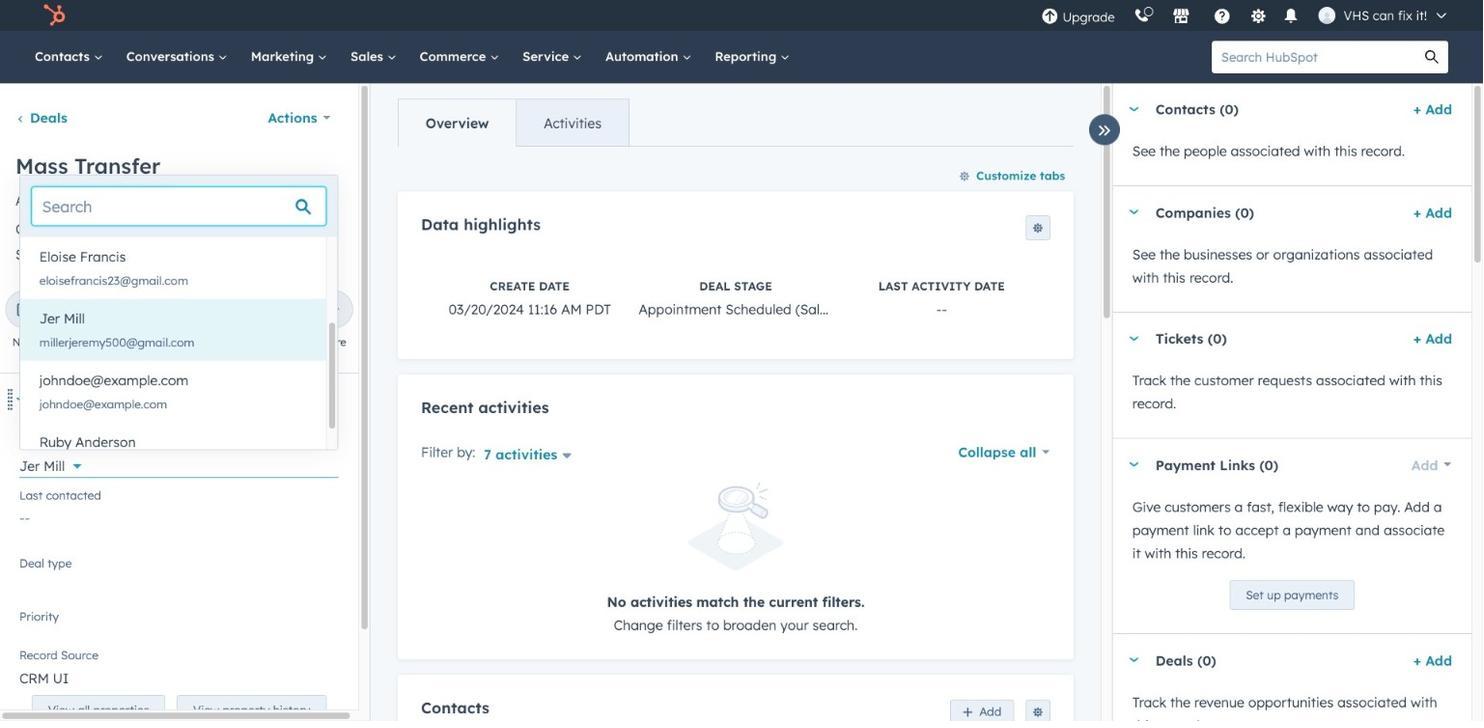 Task type: vqa. For each thing, say whether or not it's contained in the screenshot.
the How-
no



Task type: describe. For each thing, give the bounding box(es) containing it.
jacob simon image
[[1318, 7, 1336, 24]]

2 vertical spatial caret image
[[15, 397, 27, 402]]

1 caret image from the top
[[1129, 210, 1140, 215]]

meeting image
[[263, 302, 281, 320]]

task image
[[201, 302, 219, 320]]

MM/DD/YYYY text field
[[91, 217, 229, 241]]

0 vertical spatial caret image
[[1129, 107, 1140, 112]]

more image
[[325, 302, 342, 320]]



Task type: locate. For each thing, give the bounding box(es) containing it.
2 vertical spatial caret image
[[1129, 658, 1140, 663]]

alert
[[421, 483, 1050, 637]]

navigation
[[398, 98, 629, 146]]

1 vertical spatial caret image
[[1129, 336, 1140, 341]]

call image
[[140, 302, 157, 320]]

3 caret image from the top
[[1129, 658, 1140, 663]]

0 vertical spatial caret image
[[1129, 210, 1140, 215]]

email image
[[78, 302, 95, 320]]

Search HubSpot search field
[[1212, 41, 1415, 73]]

2 caret image from the top
[[1129, 462, 1140, 467]]

caret image
[[1129, 107, 1140, 112], [1129, 336, 1140, 341], [15, 397, 27, 402]]

caret image
[[1129, 210, 1140, 215], [1129, 462, 1140, 467], [1129, 658, 1140, 663]]

note image
[[16, 302, 33, 320]]

Search search field
[[32, 187, 326, 226]]

-- text field
[[19, 500, 339, 531]]

1 vertical spatial caret image
[[1129, 462, 1140, 467]]

menu
[[1032, 0, 1460, 31]]

marketplaces image
[[1173, 9, 1190, 26]]

list box
[[20, 237, 338, 484]]



